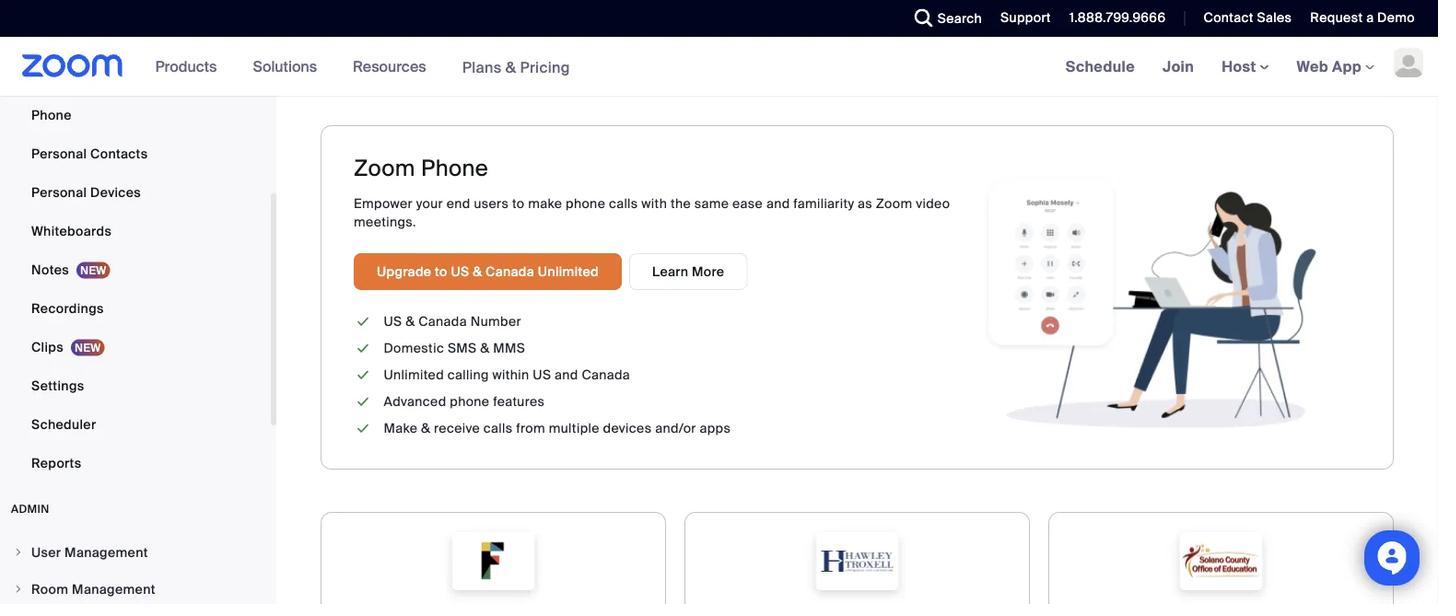 Task type: describe. For each thing, give the bounding box(es) containing it.
clips link
[[0, 329, 271, 366]]

side navigation navigation
[[0, 0, 276, 604]]

& right sms
[[480, 340, 490, 357]]

features
[[493, 393, 545, 411]]

settings
[[31, 377, 84, 394]]

web app button
[[1297, 57, 1375, 76]]

users
[[474, 195, 509, 212]]

make
[[528, 195, 562, 212]]

domestic sms & mms
[[384, 340, 525, 357]]

support
[[1001, 9, 1051, 26]]

devices
[[603, 420, 652, 437]]

to inside empower your end users to make phone calls with the same ease and familiarity as zoom video meetings.
[[512, 195, 525, 212]]

search
[[938, 10, 982, 27]]

checked image for unlimited
[[354, 366, 373, 385]]

host
[[1222, 57, 1260, 76]]

host button
[[1222, 57, 1269, 76]]

notes
[[31, 261, 69, 278]]

and inside empower your end users to make phone calls with the same ease and familiarity as zoom video meetings.
[[767, 195, 790, 212]]

devices
[[90, 184, 141, 201]]

join link
[[1149, 37, 1208, 96]]

admin
[[11, 502, 50, 516]]

calls inside empower your end users to make phone calls with the same ease and familiarity as zoom video meetings.
[[609, 195, 638, 212]]

upgrade
[[377, 263, 432, 280]]

phone inside phone link
[[31, 106, 72, 123]]

upgrade to us & canada unlimited button
[[354, 253, 622, 290]]

scheduler link
[[0, 406, 271, 443]]

number
[[471, 313, 521, 330]]

zoom inside empower your end users to make phone calls with the same ease and familiarity as zoom video meetings.
[[876, 195, 913, 212]]

2 horizontal spatial us
[[533, 367, 551, 384]]

room management menu item
[[0, 572, 271, 604]]

right image for room management
[[13, 584, 24, 595]]

a
[[1367, 9, 1374, 26]]

zoom logo image
[[22, 54, 123, 77]]

personal for personal devices
[[31, 184, 87, 201]]

search button
[[901, 0, 987, 37]]

meetings navigation
[[1052, 37, 1438, 97]]

calling
[[448, 367, 489, 384]]

whiteboards
[[31, 223, 112, 240]]

0 horizontal spatial and
[[555, 367, 578, 384]]

the
[[671, 195, 691, 212]]

multiple
[[549, 420, 600, 437]]

video
[[916, 195, 950, 212]]

learn
[[652, 263, 689, 280]]

profile picture image
[[1394, 48, 1424, 77]]

personal for personal contacts
[[31, 145, 87, 162]]

contact sales
[[1204, 9, 1292, 26]]

unlimited inside button
[[538, 263, 599, 280]]

sms
[[448, 340, 477, 357]]

reports link
[[0, 445, 271, 482]]

empower
[[354, 195, 413, 212]]

1.888.799.9666 button up "schedule"
[[1056, 0, 1171, 37]]

whiteboards link
[[0, 213, 271, 250]]

domestic
[[384, 340, 444, 357]]

recordings link
[[0, 290, 271, 327]]

& for canada
[[406, 313, 415, 330]]

1.888.799.9666
[[1070, 9, 1166, 26]]

app
[[1332, 57, 1362, 76]]

same
[[695, 195, 729, 212]]

checked image for domestic
[[354, 339, 373, 358]]

mms
[[493, 340, 525, 357]]

advanced phone features
[[384, 393, 545, 411]]

apps
[[700, 420, 731, 437]]

recordings
[[31, 300, 104, 317]]

personal contacts link
[[0, 135, 271, 172]]

banner containing products
[[0, 37, 1438, 97]]

products
[[155, 57, 217, 76]]

request a demo
[[1311, 9, 1415, 26]]

schedule
[[1066, 57, 1135, 76]]

ease
[[733, 195, 763, 212]]

meetings.
[[354, 213, 416, 230]]

& for receive
[[421, 420, 431, 437]]

contacts
[[90, 145, 148, 162]]

scheduler
[[31, 416, 96, 433]]

us & canada number
[[384, 313, 521, 330]]

1 vertical spatial canada
[[419, 313, 467, 330]]

product information navigation
[[142, 37, 584, 97]]

pricing
[[520, 57, 570, 77]]

resources
[[353, 57, 426, 76]]

web app
[[1297, 57, 1362, 76]]



Task type: locate. For each thing, give the bounding box(es) containing it.
1 vertical spatial checked image
[[354, 393, 373, 412]]

1 vertical spatial us
[[384, 313, 402, 330]]

& inside upgrade to us & canada unlimited button
[[473, 263, 482, 280]]

settings link
[[0, 368, 271, 405]]

1 vertical spatial and
[[555, 367, 578, 384]]

canada up domestic sms & mms
[[419, 313, 467, 330]]

and/or
[[655, 420, 696, 437]]

user management
[[31, 544, 148, 561]]

notes link
[[0, 252, 271, 288]]

personal contacts
[[31, 145, 148, 162]]

1 vertical spatial management
[[72, 581, 156, 598]]

to left make
[[512, 195, 525, 212]]

with
[[642, 195, 667, 212]]

management for room management
[[72, 581, 156, 598]]

advanced
[[384, 393, 446, 411]]

personal devices link
[[0, 174, 271, 211]]

0 vertical spatial phone
[[31, 106, 72, 123]]

us up domestic
[[384, 313, 402, 330]]

resources button
[[353, 37, 435, 96]]

to inside button
[[435, 263, 448, 280]]

checked image for make
[[354, 419, 373, 439]]

us inside button
[[451, 263, 469, 280]]

make
[[384, 420, 418, 437]]

learn more
[[652, 263, 725, 280]]

& inside product information navigation
[[506, 57, 516, 77]]

from
[[516, 420, 546, 437]]

learn more button
[[629, 253, 748, 290]]

0 vertical spatial management
[[65, 544, 148, 561]]

2 right image from the top
[[13, 584, 24, 595]]

more
[[692, 263, 725, 280]]

upgrade to us & canada unlimited
[[377, 263, 599, 280]]

0 horizontal spatial to
[[435, 263, 448, 280]]

0 horizontal spatial unlimited
[[384, 367, 444, 384]]

1 checked image from the top
[[354, 312, 373, 332]]

1 checked image from the top
[[354, 339, 373, 358]]

solutions
[[253, 57, 317, 76]]

room management
[[31, 581, 156, 598]]

phone
[[566, 195, 606, 212], [450, 393, 490, 411]]

demo
[[1378, 9, 1415, 26]]

right image left user
[[13, 547, 24, 558]]

admin menu menu
[[0, 535, 271, 604]]

zoom up 'empower'
[[354, 154, 415, 182]]

1 horizontal spatial calls
[[609, 195, 638, 212]]

plans & pricing link
[[462, 57, 570, 77], [462, 57, 570, 77]]

within
[[492, 367, 529, 384]]

contact
[[1204, 9, 1254, 26]]

and right ease in the right top of the page
[[767, 195, 790, 212]]

1 personal from the top
[[31, 145, 87, 162]]

to
[[512, 195, 525, 212], [435, 263, 448, 280]]

checked image for us
[[354, 312, 373, 332]]

plans & pricing
[[462, 57, 570, 77]]

right image for user management
[[13, 547, 24, 558]]

web
[[1297, 57, 1329, 76]]

0 vertical spatial to
[[512, 195, 525, 212]]

2 vertical spatial canada
[[582, 367, 630, 384]]

1 vertical spatial phone
[[450, 393, 490, 411]]

right image left room
[[13, 584, 24, 595]]

1 vertical spatial to
[[435, 263, 448, 280]]

calls left from
[[484, 420, 513, 437]]

personal up "whiteboards"
[[31, 184, 87, 201]]

0 vertical spatial phone
[[566, 195, 606, 212]]

management
[[65, 544, 148, 561], [72, 581, 156, 598]]

0 horizontal spatial us
[[384, 313, 402, 330]]

personal menu menu
[[0, 0, 271, 484]]

request
[[1311, 9, 1363, 26]]

phone up end
[[421, 154, 489, 182]]

& right make
[[421, 420, 431, 437]]

0 vertical spatial us
[[451, 263, 469, 280]]

0 vertical spatial and
[[767, 195, 790, 212]]

2 horizontal spatial canada
[[582, 367, 630, 384]]

1 horizontal spatial phone
[[421, 154, 489, 182]]

1 horizontal spatial and
[[767, 195, 790, 212]]

1 vertical spatial zoom
[[876, 195, 913, 212]]

1 vertical spatial right image
[[13, 584, 24, 595]]

0 vertical spatial calls
[[609, 195, 638, 212]]

right image inside room management menu item
[[13, 584, 24, 595]]

0 vertical spatial zoom
[[354, 154, 415, 182]]

empower your end users to make phone calls with the same ease and familiarity as zoom video meetings.
[[354, 195, 950, 230]]

0 horizontal spatial calls
[[484, 420, 513, 437]]

0 vertical spatial right image
[[13, 547, 24, 558]]

receive
[[434, 420, 480, 437]]

calls
[[609, 195, 638, 212], [484, 420, 513, 437]]

sales
[[1257, 9, 1292, 26]]

user management menu item
[[0, 535, 271, 570]]

2 personal from the top
[[31, 184, 87, 201]]

phone down zoom logo
[[31, 106, 72, 123]]

zoom
[[354, 154, 415, 182], [876, 195, 913, 212]]

unlimited down make
[[538, 263, 599, 280]]

familiarity
[[794, 195, 855, 212]]

0 vertical spatial checked image
[[354, 339, 373, 358]]

& up the number at bottom
[[473, 263, 482, 280]]

make & receive calls from multiple devices and/or apps
[[384, 420, 731, 437]]

0 vertical spatial personal
[[31, 145, 87, 162]]

checked image left make
[[354, 419, 373, 439]]

phone inside empower your end users to make phone calls with the same ease and familiarity as zoom video meetings.
[[566, 195, 606, 212]]

unlimited down domestic
[[384, 367, 444, 384]]

and up multiple
[[555, 367, 578, 384]]

checked image
[[354, 312, 373, 332], [354, 366, 373, 385]]

canada inside upgrade to us & canada unlimited button
[[486, 263, 535, 280]]

2 vertical spatial checked image
[[354, 419, 373, 439]]

& for pricing
[[506, 57, 516, 77]]

1 vertical spatial checked image
[[354, 366, 373, 385]]

1 horizontal spatial canada
[[486, 263, 535, 280]]

and
[[767, 195, 790, 212], [555, 367, 578, 384]]

request a demo link
[[1297, 0, 1438, 37], [1311, 9, 1415, 26]]

your
[[416, 195, 443, 212]]

2 checked image from the top
[[354, 393, 373, 412]]

checked image
[[354, 339, 373, 358], [354, 393, 373, 412], [354, 419, 373, 439]]

0 vertical spatial unlimited
[[538, 263, 599, 280]]

solutions button
[[253, 37, 325, 96]]

banner
[[0, 37, 1438, 97]]

phone
[[31, 106, 72, 123], [421, 154, 489, 182]]

management up room management
[[65, 544, 148, 561]]

checked image left the advanced
[[354, 393, 373, 412]]

calls left with
[[609, 195, 638, 212]]

1 vertical spatial personal
[[31, 184, 87, 201]]

zoom phone
[[354, 154, 489, 182]]

right image inside user management menu item
[[13, 547, 24, 558]]

&
[[506, 57, 516, 77], [473, 263, 482, 280], [406, 313, 415, 330], [480, 340, 490, 357], [421, 420, 431, 437]]

zoom right the as
[[876, 195, 913, 212]]

1 horizontal spatial zoom
[[876, 195, 913, 212]]

1 vertical spatial calls
[[484, 420, 513, 437]]

management down user management menu item
[[72, 581, 156, 598]]

checked image left domestic
[[354, 339, 373, 358]]

room
[[31, 581, 69, 598]]

0 horizontal spatial phone
[[450, 393, 490, 411]]

reports
[[31, 455, 81, 472]]

products button
[[155, 37, 225, 96]]

join
[[1163, 57, 1194, 76]]

1 horizontal spatial phone
[[566, 195, 606, 212]]

as
[[858, 195, 873, 212]]

personal
[[31, 145, 87, 162], [31, 184, 87, 201]]

unlimited calling within us and canada
[[384, 367, 630, 384]]

0 vertical spatial canada
[[486, 263, 535, 280]]

1 horizontal spatial unlimited
[[538, 263, 599, 280]]

2 vertical spatial us
[[533, 367, 551, 384]]

phone down calling
[[450, 393, 490, 411]]

0 horizontal spatial canada
[[419, 313, 467, 330]]

0 vertical spatial checked image
[[354, 312, 373, 332]]

us right within
[[533, 367, 551, 384]]

phone link
[[0, 97, 271, 134]]

schedule link
[[1052, 37, 1149, 96]]

0 horizontal spatial phone
[[31, 106, 72, 123]]

canada
[[486, 263, 535, 280], [419, 313, 467, 330], [582, 367, 630, 384]]

right image
[[13, 547, 24, 558], [13, 584, 24, 595]]

1 vertical spatial unlimited
[[384, 367, 444, 384]]

& up domestic
[[406, 313, 415, 330]]

1 horizontal spatial to
[[512, 195, 525, 212]]

& right plans
[[506, 57, 516, 77]]

contact sales link
[[1190, 0, 1297, 37], [1204, 9, 1292, 26]]

us up us & canada number
[[451, 263, 469, 280]]

clips
[[31, 339, 64, 356]]

personal devices
[[31, 184, 141, 201]]

us
[[451, 263, 469, 280], [384, 313, 402, 330], [533, 367, 551, 384]]

1 horizontal spatial us
[[451, 263, 469, 280]]

1 right image from the top
[[13, 547, 24, 558]]

to right the upgrade
[[435, 263, 448, 280]]

canada up the number at bottom
[[486, 263, 535, 280]]

phone right make
[[566, 195, 606, 212]]

canada up devices
[[582, 367, 630, 384]]

2 checked image from the top
[[354, 366, 373, 385]]

1 vertical spatial phone
[[421, 154, 489, 182]]

3 checked image from the top
[[354, 419, 373, 439]]

0 horizontal spatial zoom
[[354, 154, 415, 182]]

personal up the personal devices
[[31, 145, 87, 162]]

1.888.799.9666 button up schedule "link"
[[1070, 9, 1166, 26]]

management for user management
[[65, 544, 148, 561]]

end
[[447, 195, 471, 212]]

checked image for advanced
[[354, 393, 373, 412]]

user
[[31, 544, 61, 561]]

plans
[[462, 57, 502, 77]]



Task type: vqa. For each thing, say whether or not it's contained in the screenshot.
Web App dropdown button at the right top
yes



